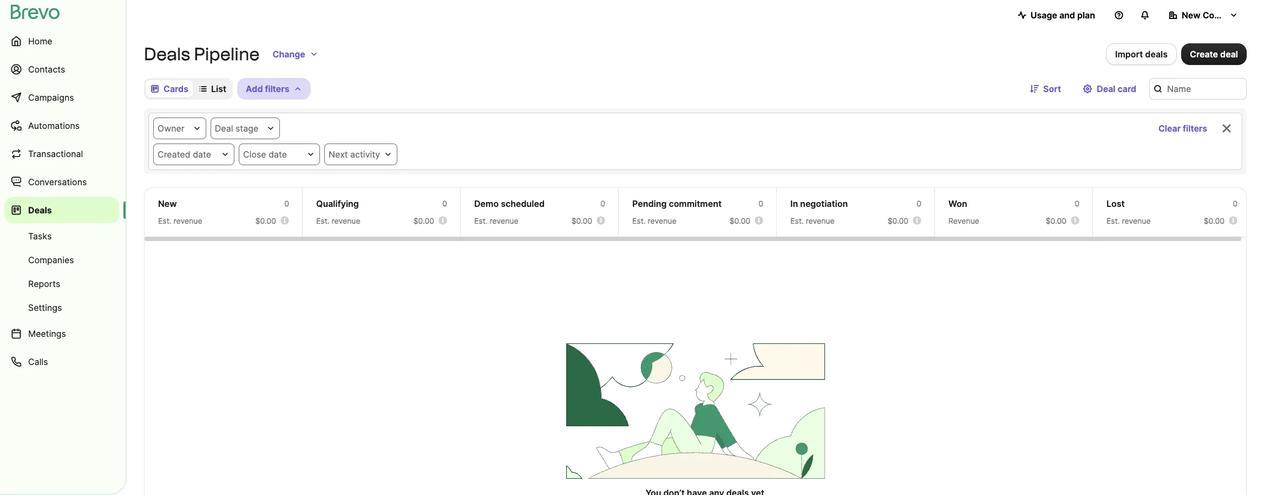 Task type: locate. For each thing, give the bounding box(es) containing it.
new
[[1183, 10, 1201, 21], [158, 198, 177, 209]]

new company
[[1183, 10, 1244, 21]]

4 0 from the left
[[759, 199, 764, 208]]

1 vertical spatial deals
[[28, 205, 52, 216]]

campaigns
[[28, 92, 74, 103]]

scheduled
[[501, 198, 545, 209]]

6 0 from the left
[[1075, 199, 1080, 208]]

home link
[[4, 28, 119, 54]]

new company button
[[1161, 4, 1248, 26]]

5 revenue from the left
[[806, 216, 835, 225]]

created
[[158, 149, 190, 160]]

$0.00
[[256, 216, 276, 225], [414, 216, 434, 225], [572, 216, 593, 225], [730, 216, 751, 225], [888, 216, 909, 225], [1046, 216, 1067, 225], [1205, 216, 1225, 225]]

$0.00 for lost
[[1205, 216, 1225, 225]]

1 vertical spatial filters
[[1184, 123, 1208, 134]]

deal for deal card
[[1098, 83, 1116, 94]]

est. revenue
[[158, 216, 202, 225], [316, 216, 361, 225], [475, 216, 519, 225], [633, 216, 677, 225], [791, 216, 835, 225], [1107, 216, 1152, 225]]

companies
[[28, 255, 74, 265]]

1 date from the left
[[193, 149, 211, 160]]

pending
[[633, 198, 667, 209]]

1 vertical spatial deal
[[215, 123, 233, 134]]

1 est. revenue from the left
[[158, 216, 202, 225]]

0 for pending commitment
[[759, 199, 764, 208]]

demo
[[475, 198, 499, 209]]

0 for demo scheduled
[[601, 199, 606, 208]]

revenue for in negotiation
[[806, 216, 835, 225]]

3 $0.00 from the left
[[572, 216, 593, 225]]

owner button
[[153, 118, 206, 139]]

deal stage button
[[211, 118, 280, 139]]

0 horizontal spatial date
[[193, 149, 211, 160]]

1 horizontal spatial new
[[1183, 10, 1201, 21]]

deal inside button
[[1098, 83, 1116, 94]]

1 horizontal spatial filters
[[1184, 123, 1208, 134]]

deal for deal stage
[[215, 123, 233, 134]]

deals up tasks
[[28, 205, 52, 216]]

2 $0.00 from the left
[[414, 216, 434, 225]]

1 vertical spatial new
[[158, 198, 177, 209]]

0 vertical spatial deal
[[1098, 83, 1116, 94]]

4 $0.00 from the left
[[730, 216, 751, 225]]

est. for pending commitment
[[633, 216, 646, 225]]

2 0 from the left
[[443, 199, 447, 208]]

0 vertical spatial filters
[[265, 83, 290, 94]]

0
[[285, 199, 289, 208], [443, 199, 447, 208], [601, 199, 606, 208], [759, 199, 764, 208], [917, 199, 922, 208], [1075, 199, 1080, 208], [1234, 199, 1238, 208]]

3 0 from the left
[[601, 199, 606, 208]]

filters right add
[[265, 83, 290, 94]]

usage and plan button
[[1010, 4, 1105, 26]]

settings
[[28, 302, 62, 313]]

close date
[[243, 149, 287, 160]]

2 revenue from the left
[[332, 216, 361, 225]]

$0.00 for pending commitment
[[730, 216, 751, 225]]

0 horizontal spatial filters
[[265, 83, 290, 94]]

est. revenue for new
[[158, 216, 202, 225]]

won
[[949, 198, 968, 209]]

filters
[[265, 83, 290, 94], [1184, 123, 1208, 134]]

5 est. revenue from the left
[[791, 216, 835, 225]]

create deal button
[[1182, 43, 1248, 65]]

add filters
[[246, 83, 290, 94]]

est. revenue for in negotiation
[[791, 216, 835, 225]]

contacts link
[[4, 56, 119, 82]]

clear filters button
[[1151, 118, 1217, 139]]

0 vertical spatial new
[[1183, 10, 1201, 21]]

filters inside 'button'
[[265, 83, 290, 94]]

4 est. revenue from the left
[[633, 216, 677, 225]]

5 est. from the left
[[791, 216, 804, 225]]

6 est. from the left
[[1107, 216, 1121, 225]]

6 $0.00 from the left
[[1046, 216, 1067, 225]]

est. revenue for demo scheduled
[[475, 216, 519, 225]]

0 horizontal spatial deals
[[28, 205, 52, 216]]

date right the close
[[269, 149, 287, 160]]

7 $0.00 from the left
[[1205, 216, 1225, 225]]

stage
[[236, 123, 259, 134]]

filters right clear
[[1184, 123, 1208, 134]]

1 revenue from the left
[[174, 216, 202, 225]]

deals up cards button at the top
[[144, 44, 190, 64]]

deal inside popup button
[[215, 123, 233, 134]]

filters for add filters
[[265, 83, 290, 94]]

deals
[[144, 44, 190, 64], [28, 205, 52, 216]]

new down created
[[158, 198, 177, 209]]

revenue
[[949, 216, 980, 225]]

2 est. revenue from the left
[[316, 216, 361, 225]]

2 est. from the left
[[316, 216, 330, 225]]

date right created
[[193, 149, 211, 160]]

1 0 from the left
[[285, 199, 289, 208]]

$0.00 for demo scheduled
[[572, 216, 593, 225]]

date
[[193, 149, 211, 160], [269, 149, 287, 160]]

1 horizontal spatial deal
[[1098, 83, 1116, 94]]

1 $0.00 from the left
[[256, 216, 276, 225]]

clear filters
[[1159, 123, 1208, 134]]

activity
[[351, 149, 380, 160]]

deal
[[1098, 83, 1116, 94], [215, 123, 233, 134]]

6 est. revenue from the left
[[1107, 216, 1152, 225]]

transactional link
[[4, 141, 119, 167]]

6 revenue from the left
[[1123, 216, 1152, 225]]

0 vertical spatial deals
[[144, 44, 190, 64]]

$0.00 for won
[[1046, 216, 1067, 225]]

settings link
[[4, 297, 119, 319]]

3 revenue from the left
[[490, 216, 519, 225]]

4 est. from the left
[[633, 216, 646, 225]]

deal
[[1221, 49, 1239, 60]]

1 est. from the left
[[158, 216, 172, 225]]

new left company
[[1183, 10, 1201, 21]]

5 0 from the left
[[917, 199, 922, 208]]

$0.00 for new
[[256, 216, 276, 225]]

1 horizontal spatial date
[[269, 149, 287, 160]]

1 horizontal spatial deals
[[144, 44, 190, 64]]

filters inside button
[[1184, 123, 1208, 134]]

deal left stage
[[215, 123, 233, 134]]

list
[[211, 83, 226, 94]]

0 horizontal spatial deal
[[215, 123, 233, 134]]

0 horizontal spatial new
[[158, 198, 177, 209]]

plan
[[1078, 10, 1096, 21]]

deal left "card"
[[1098, 83, 1116, 94]]

created date button
[[153, 144, 235, 165]]

tasks link
[[4, 225, 119, 247]]

date for created date
[[193, 149, 211, 160]]

transactional
[[28, 148, 83, 159]]

lost
[[1107, 198, 1126, 209]]

5 $0.00 from the left
[[888, 216, 909, 225]]

meetings
[[28, 328, 66, 339]]

revenue
[[174, 216, 202, 225], [332, 216, 361, 225], [490, 216, 519, 225], [648, 216, 677, 225], [806, 216, 835, 225], [1123, 216, 1152, 225]]

pending commitment
[[633, 198, 722, 209]]

4 revenue from the left
[[648, 216, 677, 225]]

3 est. from the left
[[475, 216, 488, 225]]

create
[[1191, 49, 1219, 60]]

3 est. revenue from the left
[[475, 216, 519, 225]]

usage
[[1031, 10, 1058, 21]]

qualifying
[[316, 198, 359, 209]]

deals inside "link"
[[28, 205, 52, 216]]

close date button
[[239, 144, 320, 165]]

deals link
[[4, 197, 119, 223]]

est.
[[158, 216, 172, 225], [316, 216, 330, 225], [475, 216, 488, 225], [633, 216, 646, 225], [791, 216, 804, 225], [1107, 216, 1121, 225]]

2 date from the left
[[269, 149, 287, 160]]

new inside 'button'
[[1183, 10, 1201, 21]]

owner
[[158, 123, 185, 134]]

0 for lost
[[1234, 199, 1238, 208]]

7 0 from the left
[[1234, 199, 1238, 208]]

sort button
[[1022, 78, 1071, 100]]

calls link
[[4, 349, 119, 375]]



Task type: vqa. For each thing, say whether or not it's contained in the screenshot.


Task type: describe. For each thing, give the bounding box(es) containing it.
companies link
[[4, 249, 119, 271]]

deal card button
[[1075, 78, 1146, 100]]

meetings link
[[4, 321, 119, 347]]

campaigns link
[[4, 85, 119, 111]]

deal card
[[1098, 83, 1137, 94]]

in negotiation
[[791, 198, 849, 209]]

revenue for qualifying
[[332, 216, 361, 225]]

automations
[[28, 120, 80, 131]]

create deal
[[1191, 49, 1239, 60]]

sort
[[1044, 83, 1062, 94]]

tasks
[[28, 231, 52, 242]]

import deals button
[[1107, 43, 1178, 65]]

est. for demo scheduled
[[475, 216, 488, 225]]

in
[[791, 198, 799, 209]]

deals
[[1146, 49, 1169, 60]]

revenue for demo scheduled
[[490, 216, 519, 225]]

and
[[1060, 10, 1076, 21]]

reports
[[28, 278, 60, 289]]

revenue for lost
[[1123, 216, 1152, 225]]

est. for lost
[[1107, 216, 1121, 225]]

usage and plan
[[1031, 10, 1096, 21]]

est. revenue for lost
[[1107, 216, 1152, 225]]

commitment
[[669, 198, 722, 209]]

clear
[[1159, 123, 1182, 134]]

est. revenue for pending commitment
[[633, 216, 677, 225]]

$0.00 for qualifying
[[414, 216, 434, 225]]

demo scheduled
[[475, 198, 545, 209]]

close
[[243, 149, 266, 160]]

contacts
[[28, 64, 65, 75]]

reports link
[[4, 273, 119, 295]]

0 for in negotiation
[[917, 199, 922, 208]]

cards
[[164, 83, 188, 94]]

add filters button
[[237, 78, 311, 100]]

created date
[[158, 149, 211, 160]]

next
[[329, 149, 348, 160]]

automations link
[[4, 113, 119, 139]]

$0.00 for in negotiation
[[888, 216, 909, 225]]

cards button
[[146, 80, 193, 98]]

new for new company
[[1183, 10, 1201, 21]]

deals pipeline
[[144, 44, 260, 64]]

est. for in negotiation
[[791, 216, 804, 225]]

import deals
[[1116, 49, 1169, 60]]

import
[[1116, 49, 1144, 60]]

next activity button
[[325, 144, 398, 165]]

change
[[273, 49, 305, 60]]

list button
[[195, 80, 231, 98]]

negotiation
[[801, 198, 849, 209]]

est. for new
[[158, 216, 172, 225]]

est. revenue for qualifying
[[316, 216, 361, 225]]

home
[[28, 36, 52, 47]]

company
[[1204, 10, 1244, 21]]

deals for deals pipeline
[[144, 44, 190, 64]]

date for close date
[[269, 149, 287, 160]]

deals for deals
[[28, 205, 52, 216]]

card
[[1118, 83, 1137, 94]]

conversations
[[28, 177, 87, 187]]

pipeline
[[194, 44, 260, 64]]

new for new
[[158, 198, 177, 209]]

0 for new
[[285, 199, 289, 208]]

0 for won
[[1075, 199, 1080, 208]]

revenue for pending commitment
[[648, 216, 677, 225]]

filters for clear filters
[[1184, 123, 1208, 134]]

calls
[[28, 356, 48, 367]]

0 for qualifying
[[443, 199, 447, 208]]

deal stage
[[215, 123, 259, 134]]

change button
[[264, 43, 327, 65]]

revenue for new
[[174, 216, 202, 225]]

Name search field
[[1150, 78, 1248, 100]]

est. for qualifying
[[316, 216, 330, 225]]

conversations link
[[4, 169, 119, 195]]

add
[[246, 83, 263, 94]]

next activity
[[329, 149, 380, 160]]



